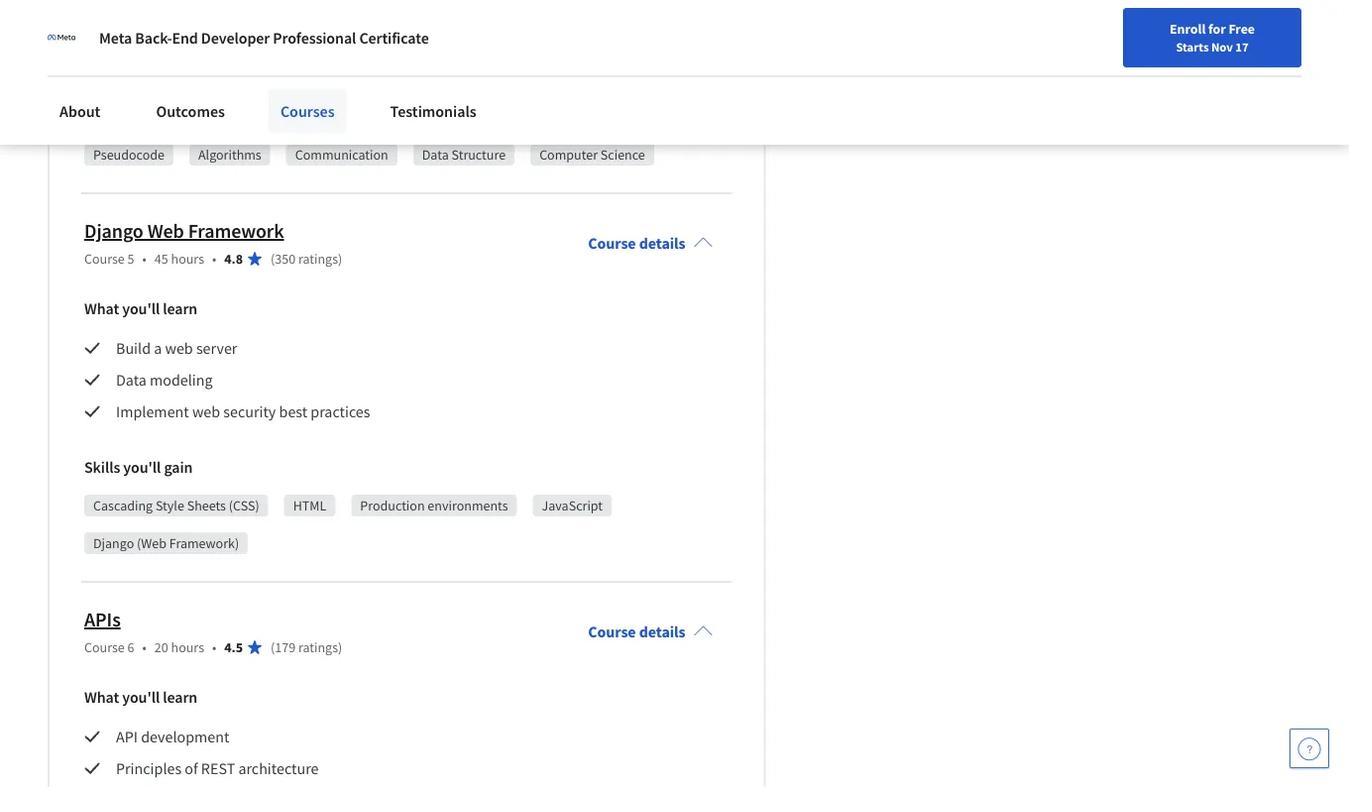 Task type: describe. For each thing, give the bounding box(es) containing it.
20
[[155, 639, 168, 657]]

of
[[185, 759, 198, 779]]

skills for cascading style sheets (css)
[[84, 458, 120, 477]]

details for apis
[[639, 622, 686, 642]]

179
[[275, 639, 296, 657]]

environments
[[428, 497, 508, 515]]

structure
[[452, 146, 506, 164]]

server
[[196, 339, 237, 358]]

course details for apis
[[588, 622, 686, 642]]

build a web server
[[116, 339, 237, 358]]

cascading
[[93, 497, 153, 515]]

course 6 • 20 hours •
[[84, 639, 216, 657]]

courses link
[[269, 89, 347, 133]]

course details for django web framework
[[588, 233, 686, 253]]

• right the 5
[[142, 250, 147, 268]]

back-
[[135, 28, 172, 48]]

enroll for free starts nov 17
[[1170, 20, 1255, 55]]

course 5 • 45 hours •
[[84, 250, 216, 268]]

course details button for apis
[[572, 594, 729, 670]]

testimonials
[[390, 101, 477, 121]]

show notifications image
[[1139, 25, 1162, 49]]

framework)
[[169, 535, 239, 553]]

cascading style sheets (css)
[[93, 497, 259, 515]]

what for build
[[84, 299, 119, 319]]

data for data modeling
[[116, 370, 147, 390]]

meta back-end developer professional certificate
[[99, 28, 429, 48]]

• left 4.8
[[212, 250, 216, 268]]

django for django (web framework)
[[93, 535, 134, 553]]

you'll up "build"
[[122, 299, 160, 319]]

) for apis
[[338, 639, 342, 657]]

data for data structure
[[422, 146, 449, 164]]

what you'll learn for api
[[84, 688, 198, 707]]

learn for a
[[163, 299, 198, 319]]

professional
[[273, 28, 356, 48]]

what for api
[[84, 688, 119, 707]]

course details button for django web framework
[[572, 206, 729, 281]]

communication
[[295, 146, 388, 164]]

django web framework
[[84, 219, 284, 244]]

data structure
[[422, 146, 506, 164]]

web
[[147, 219, 184, 244]]

practices
[[311, 402, 370, 422]]

( for django web framework
[[271, 250, 275, 268]]

and
[[181, 19, 206, 39]]

courses
[[281, 101, 335, 121]]

• right 6
[[142, 639, 147, 657]]

principles of rest architecture
[[116, 759, 319, 779]]

end
[[172, 28, 198, 48]]

350
[[275, 250, 296, 268]]

framework
[[188, 219, 284, 244]]

testimonials link
[[378, 89, 489, 133]]

gain for cascading style sheets (css)
[[164, 458, 193, 477]]

( for apis
[[271, 639, 275, 657]]

(css)
[[229, 497, 259, 515]]

sheets
[[187, 497, 226, 515]]

apis
[[84, 608, 121, 633]]

about
[[59, 101, 101, 121]]

a
[[154, 339, 162, 358]]

computer science
[[540, 146, 645, 164]]

coursera image
[[24, 16, 150, 48]]

api development
[[116, 727, 229, 747]]

rest
[[201, 759, 235, 779]]

underpin
[[308, 19, 369, 39]]

outcomes link
[[144, 89, 237, 133]]

django web framework link
[[84, 219, 284, 244]]

for
[[1209, 20, 1226, 38]]

build
[[116, 339, 151, 358]]

implement
[[116, 402, 189, 422]]

data modeling
[[116, 370, 213, 390]]

• left 4.5
[[212, 639, 216, 657]]

api
[[116, 727, 138, 747]]

django (web framework)
[[93, 535, 239, 553]]



Task type: vqa. For each thing, say whether or not it's contained in the screenshot.
the This
no



Task type: locate. For each thing, give the bounding box(es) containing it.
1 vertical spatial )
[[338, 639, 342, 657]]

2 skills from the top
[[84, 458, 120, 477]]

principles
[[116, 759, 182, 779]]

computer
[[540, 146, 598, 164]]

0 vertical spatial course details button
[[572, 206, 729, 281]]

skills you'll gain up cascading
[[84, 458, 193, 477]]

2 course details from the top
[[588, 622, 686, 642]]

skills
[[84, 107, 120, 126], [84, 458, 120, 477]]

2 ratings from the top
[[298, 639, 338, 657]]

production environments
[[360, 497, 508, 515]]

django for django web framework
[[84, 219, 144, 244]]

2 hours from the top
[[171, 639, 204, 657]]

help center image
[[1298, 737, 1322, 761]]

2 what you'll learn from the top
[[84, 688, 198, 707]]

you'll up cascading
[[123, 458, 161, 477]]

ratings for django web framework
[[298, 250, 338, 268]]

1 ratings from the top
[[298, 250, 338, 268]]

1 horizontal spatial data
[[422, 146, 449, 164]]

2 ) from the top
[[338, 639, 342, 657]]

2 skills you'll gain from the top
[[84, 458, 193, 477]]

best
[[279, 402, 308, 422]]

production
[[360, 497, 425, 515]]

4.5
[[224, 639, 243, 657]]

1 learn from the top
[[163, 299, 198, 319]]

hours right the 20
[[171, 639, 204, 657]]

about link
[[48, 89, 112, 133]]

0 vertical spatial skills
[[84, 107, 120, 126]]

concepts and principles that underpin how databases work.
[[116, 19, 512, 39]]

1 vertical spatial course details
[[588, 622, 686, 642]]

that
[[278, 19, 305, 39]]

ratings for apis
[[298, 639, 338, 657]]

gain up pseudocode
[[164, 107, 193, 126]]

style
[[156, 497, 184, 515]]

gain for pseudocode
[[164, 107, 193, 126]]

web down modeling
[[192, 402, 220, 422]]

data down "build"
[[116, 370, 147, 390]]

6
[[128, 639, 134, 657]]

enroll
[[1170, 20, 1206, 38]]

1 vertical spatial hours
[[171, 639, 204, 657]]

0 horizontal spatial data
[[116, 370, 147, 390]]

principles
[[209, 19, 275, 39]]

implement web security best practices
[[116, 402, 370, 422]]

hours right 45
[[171, 250, 204, 268]]

1 course details from the top
[[588, 233, 686, 253]]

course details
[[588, 233, 686, 253], [588, 622, 686, 642]]

what you'll learn
[[84, 299, 198, 319], [84, 688, 198, 707]]

free
[[1229, 20, 1255, 38]]

science
[[601, 146, 645, 164]]

0 vertical spatial what you'll learn
[[84, 299, 198, 319]]

1 skills you'll gain from the top
[[84, 107, 193, 126]]

django up the 5
[[84, 219, 144, 244]]

1 vertical spatial details
[[639, 622, 686, 642]]

skills you'll gain for cascading style sheets (css)
[[84, 458, 193, 477]]

skills up cascading
[[84, 458, 120, 477]]

gain
[[164, 107, 193, 126], [164, 458, 193, 477]]

0 vertical spatial skills you'll gain
[[84, 107, 193, 126]]

0 vertical spatial what
[[84, 299, 119, 319]]

1 what you'll learn from the top
[[84, 299, 198, 319]]

skills you'll gain
[[84, 107, 193, 126], [84, 458, 193, 477]]

1 course details button from the top
[[572, 206, 729, 281]]

details
[[639, 233, 686, 253], [639, 622, 686, 642]]

details for django web framework
[[639, 233, 686, 253]]

1 details from the top
[[639, 233, 686, 253]]

1 vertical spatial skills
[[84, 458, 120, 477]]

what you'll learn for build
[[84, 299, 198, 319]]

0 vertical spatial course details
[[588, 233, 686, 253]]

you'll up api
[[122, 688, 160, 707]]

45
[[155, 250, 168, 268]]

)
[[338, 250, 342, 268], [338, 639, 342, 657]]

0 vertical spatial learn
[[163, 299, 198, 319]]

javascript
[[542, 497, 603, 515]]

html
[[293, 497, 327, 515]]

1 what from the top
[[84, 299, 119, 319]]

menu item
[[990, 20, 1118, 84]]

modeling
[[150, 370, 213, 390]]

0 vertical spatial (
[[271, 250, 275, 268]]

hours for django web framework
[[171, 250, 204, 268]]

0 vertical spatial data
[[422, 146, 449, 164]]

2 details from the top
[[639, 622, 686, 642]]

( right 4.5
[[271, 639, 275, 657]]

2 what from the top
[[84, 688, 119, 707]]

how
[[372, 19, 401, 39]]

ratings right the 179
[[298, 639, 338, 657]]

meta image
[[48, 24, 75, 52]]

certificate
[[359, 28, 429, 48]]

data left the structure
[[422, 146, 449, 164]]

skills up pseudocode
[[84, 107, 120, 126]]

learn for development
[[163, 688, 198, 707]]

(
[[271, 250, 275, 268], [271, 639, 275, 657]]

starts
[[1176, 39, 1209, 55]]

( 350 ratings )
[[271, 250, 342, 268]]

pseudocode
[[93, 146, 165, 164]]

0 vertical spatial gain
[[164, 107, 193, 126]]

meta
[[99, 28, 132, 48]]

web
[[165, 339, 193, 358], [192, 402, 220, 422]]

apis link
[[84, 608, 121, 633]]

1 vertical spatial skills you'll gain
[[84, 458, 193, 477]]

1 vertical spatial web
[[192, 402, 220, 422]]

learn up the development
[[163, 688, 198, 707]]

0 vertical spatial hours
[[171, 250, 204, 268]]

17
[[1236, 39, 1249, 55]]

( right 4.8
[[271, 250, 275, 268]]

0 vertical spatial ratings
[[298, 250, 338, 268]]

1 vertical spatial gain
[[164, 458, 193, 477]]

(web
[[137, 535, 167, 553]]

developer
[[201, 28, 270, 48]]

•
[[142, 250, 147, 268], [212, 250, 216, 268], [142, 639, 147, 657], [212, 639, 216, 657]]

architecture
[[238, 759, 319, 779]]

gain up 'cascading style sheets (css)'
[[164, 458, 193, 477]]

0 vertical spatial django
[[84, 219, 144, 244]]

databases
[[404, 19, 471, 39]]

django left (web
[[93, 535, 134, 553]]

ratings right 350
[[298, 250, 338, 268]]

1 ( from the top
[[271, 250, 275, 268]]

2 learn from the top
[[163, 688, 198, 707]]

algorithms
[[198, 146, 262, 164]]

learn
[[163, 299, 198, 319], [163, 688, 198, 707]]

2 ( from the top
[[271, 639, 275, 657]]

what you'll learn up api
[[84, 688, 198, 707]]

1 ) from the top
[[338, 250, 342, 268]]

data
[[422, 146, 449, 164], [116, 370, 147, 390]]

None search field
[[283, 12, 570, 52]]

1 vertical spatial ratings
[[298, 639, 338, 657]]

outcomes
[[156, 101, 225, 121]]

1 vertical spatial django
[[93, 535, 134, 553]]

1 vertical spatial (
[[271, 639, 275, 657]]

what you'll learn up "build"
[[84, 299, 198, 319]]

0 vertical spatial details
[[639, 233, 686, 253]]

0 vertical spatial web
[[165, 339, 193, 358]]

1 vertical spatial learn
[[163, 688, 198, 707]]

) right the 179
[[338, 639, 342, 657]]

nov
[[1212, 39, 1233, 55]]

skills you'll gain up pseudocode
[[84, 107, 193, 126]]

( 179 ratings )
[[271, 639, 342, 657]]

1 gain from the top
[[164, 107, 193, 126]]

5
[[128, 250, 134, 268]]

1 skills from the top
[[84, 107, 120, 126]]

hours
[[171, 250, 204, 268], [171, 639, 204, 657]]

learn up build a web server
[[163, 299, 198, 319]]

skills for pseudocode
[[84, 107, 120, 126]]

1 vertical spatial what you'll learn
[[84, 688, 198, 707]]

) for django web framework
[[338, 250, 342, 268]]

1 hours from the top
[[171, 250, 204, 268]]

you'll up pseudocode
[[123, 107, 161, 126]]

development
[[141, 727, 229, 747]]

hours for apis
[[171, 639, 204, 657]]

1 vertical spatial what
[[84, 688, 119, 707]]

skills you'll gain for pseudocode
[[84, 107, 193, 126]]

what
[[84, 299, 119, 319], [84, 688, 119, 707]]

1 vertical spatial data
[[116, 370, 147, 390]]

) right 350
[[338, 250, 342, 268]]

1 vertical spatial course details button
[[572, 594, 729, 670]]

what up "build"
[[84, 299, 119, 319]]

you'll
[[123, 107, 161, 126], [122, 299, 160, 319], [123, 458, 161, 477], [122, 688, 160, 707]]

0 vertical spatial )
[[338, 250, 342, 268]]

concepts
[[116, 19, 178, 39]]

4.8
[[224, 250, 243, 268]]

course
[[588, 233, 636, 253], [84, 250, 125, 268], [588, 622, 636, 642], [84, 639, 125, 657]]

ratings
[[298, 250, 338, 268], [298, 639, 338, 657]]

what up api
[[84, 688, 119, 707]]

security
[[223, 402, 276, 422]]

web right a
[[165, 339, 193, 358]]

work.
[[474, 19, 512, 39]]

2 course details button from the top
[[572, 594, 729, 670]]

2 gain from the top
[[164, 458, 193, 477]]



